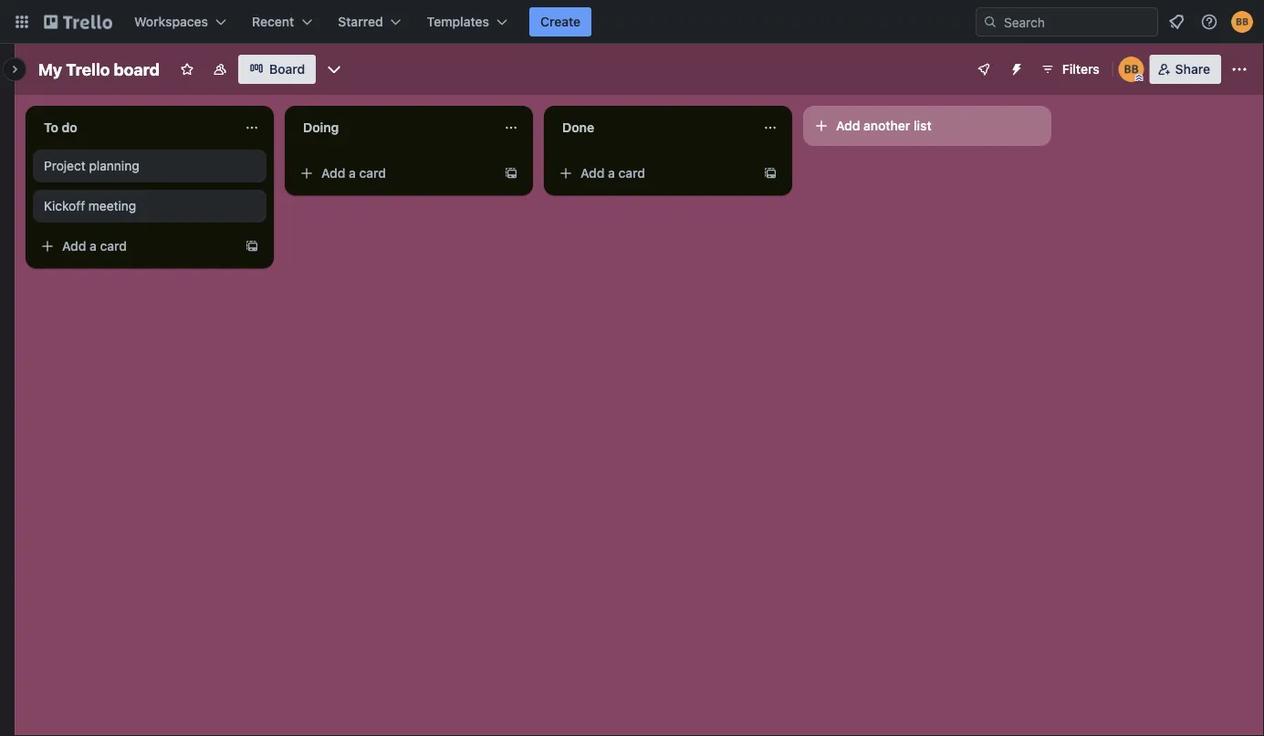 Task type: locate. For each thing, give the bounding box(es) containing it.
automation image
[[1002, 55, 1028, 80]]

card down done text field
[[619, 166, 646, 181]]

create from template… image
[[763, 166, 778, 181], [245, 239, 259, 254]]

my
[[38, 59, 62, 79]]

To do text field
[[33, 113, 234, 142]]

add a card button down doing text field
[[292, 159, 497, 188]]

2 horizontal spatial a
[[608, 166, 615, 181]]

Done text field
[[552, 113, 752, 142]]

to
[[44, 120, 58, 135]]

a down doing text field
[[349, 166, 356, 181]]

2 horizontal spatial card
[[619, 166, 646, 181]]

share
[[1176, 62, 1211, 77]]

1 horizontal spatial card
[[359, 166, 386, 181]]

add a card button down done text field
[[552, 159, 756, 188]]

add left another
[[836, 118, 861, 133]]

starred
[[338, 14, 383, 29]]

0 vertical spatial create from template… image
[[763, 166, 778, 181]]

a for to do
[[90, 239, 97, 254]]

add a card button
[[292, 159, 497, 188], [552, 159, 756, 188], [33, 232, 237, 261]]

add down done
[[581, 166, 605, 181]]

done
[[562, 120, 595, 135]]

add a card
[[321, 166, 386, 181], [581, 166, 646, 181], [62, 239, 127, 254]]

add a card down doing
[[321, 166, 386, 181]]

bob builder (bobbuilder40) image
[[1232, 11, 1254, 33]]

workspaces button
[[123, 7, 237, 37]]

add
[[836, 118, 861, 133], [321, 166, 346, 181], [581, 166, 605, 181], [62, 239, 86, 254]]

card for doing
[[359, 166, 386, 181]]

card down meeting
[[100, 239, 127, 254]]

create
[[541, 14, 581, 29]]

a down done text field
[[608, 166, 615, 181]]

a for doing
[[349, 166, 356, 181]]

card
[[359, 166, 386, 181], [619, 166, 646, 181], [100, 239, 127, 254]]

add a card button for doing
[[292, 159, 497, 188]]

0 horizontal spatial create from template… image
[[245, 239, 259, 254]]

back to home image
[[44, 7, 112, 37]]

2 horizontal spatial add a card button
[[552, 159, 756, 188]]

0 horizontal spatial a
[[90, 239, 97, 254]]

card down doing text field
[[359, 166, 386, 181]]

0 horizontal spatial add a card button
[[33, 232, 237, 261]]

card for done
[[619, 166, 646, 181]]

2 horizontal spatial add a card
[[581, 166, 646, 181]]

1 vertical spatial create from template… image
[[245, 239, 259, 254]]

add a card button for to do
[[33, 232, 237, 261]]

board
[[269, 62, 305, 77]]

power ups image
[[977, 62, 991, 77]]

another
[[864, 118, 911, 133]]

0 horizontal spatial card
[[100, 239, 127, 254]]

add a card button down kickoff meeting link
[[33, 232, 237, 261]]

a for done
[[608, 166, 615, 181]]

a
[[349, 166, 356, 181], [608, 166, 615, 181], [90, 239, 97, 254]]

add down "kickoff"
[[62, 239, 86, 254]]

templates button
[[416, 7, 519, 37]]

1 horizontal spatial a
[[349, 166, 356, 181]]

recent
[[252, 14, 294, 29]]

kickoff meeting link
[[44, 197, 256, 215]]

0 horizontal spatial add a card
[[62, 239, 127, 254]]

kickoff meeting
[[44, 199, 136, 214]]

add down doing
[[321, 166, 346, 181]]

open information menu image
[[1201, 13, 1219, 31]]

add a card down kickoff meeting
[[62, 239, 127, 254]]

a down kickoff meeting
[[90, 239, 97, 254]]

1 horizontal spatial create from template… image
[[763, 166, 778, 181]]

add a card down done
[[581, 166, 646, 181]]

1 horizontal spatial add a card
[[321, 166, 386, 181]]

starred button
[[327, 7, 412, 37]]

add inside add another list button
[[836, 118, 861, 133]]

1 horizontal spatial add a card button
[[292, 159, 497, 188]]

bob builder (bobbuilder40) image
[[1119, 57, 1145, 82]]

primary element
[[0, 0, 1265, 44]]



Task type: describe. For each thing, give the bounding box(es) containing it.
add a card button for done
[[552, 159, 756, 188]]

my trello board
[[38, 59, 160, 79]]

add a card for to do
[[62, 239, 127, 254]]

list
[[914, 118, 932, 133]]

card for to do
[[100, 239, 127, 254]]

workspace visible image
[[213, 62, 227, 77]]

doing
[[303, 120, 339, 135]]

meeting
[[88, 199, 136, 214]]

project planning
[[44, 158, 139, 173]]

kickoff
[[44, 199, 85, 214]]

board
[[114, 59, 160, 79]]

star or unstar board image
[[180, 62, 194, 77]]

board link
[[238, 55, 316, 84]]

share button
[[1150, 55, 1222, 84]]

templates
[[427, 14, 489, 29]]

0 notifications image
[[1166, 11, 1188, 33]]

add another list button
[[804, 106, 1052, 146]]

search image
[[983, 15, 998, 29]]

create from template… image
[[504, 166, 519, 181]]

customize views image
[[325, 60, 343, 79]]

add a card for doing
[[321, 166, 386, 181]]

add for done
[[581, 166, 605, 181]]

trello
[[66, 59, 110, 79]]

add a card for done
[[581, 166, 646, 181]]

planning
[[89, 158, 139, 173]]

to do
[[44, 120, 77, 135]]

filters
[[1063, 62, 1100, 77]]

create button
[[530, 7, 592, 37]]

this member is an admin of this board. image
[[1136, 74, 1144, 82]]

Search field
[[998, 8, 1158, 36]]

Board name text field
[[29, 55, 169, 84]]

recent button
[[241, 7, 324, 37]]

Doing text field
[[292, 113, 493, 142]]

add for doing
[[321, 166, 346, 181]]

create from template… image for to do
[[245, 239, 259, 254]]

show menu image
[[1231, 60, 1249, 79]]

do
[[62, 120, 77, 135]]

project planning link
[[44, 157, 256, 175]]

workspaces
[[134, 14, 208, 29]]

create from template… image for done
[[763, 166, 778, 181]]

add for to do
[[62, 239, 86, 254]]

add another list
[[836, 118, 932, 133]]

project
[[44, 158, 86, 173]]

filters button
[[1035, 55, 1105, 84]]



Task type: vqa. For each thing, say whether or not it's contained in the screenshot.
'Project planning' link
yes



